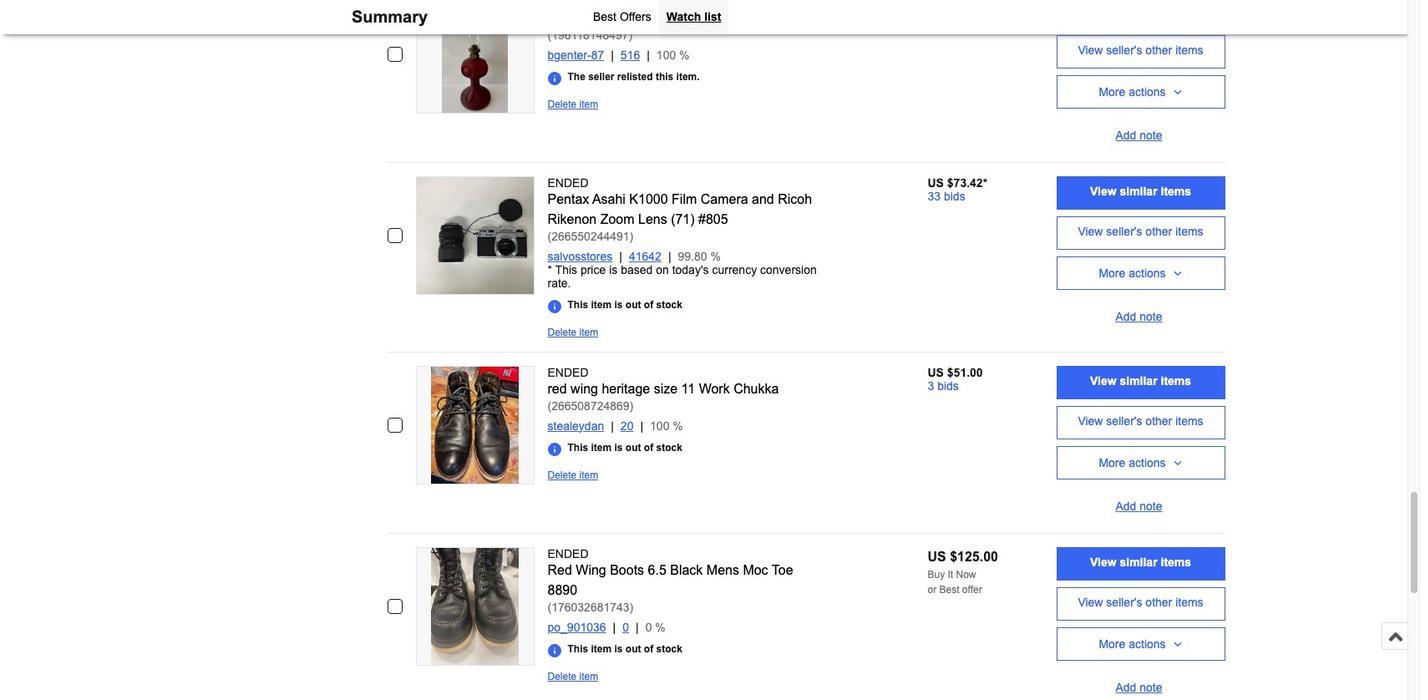 Task type: describe. For each thing, give the bounding box(es) containing it.
salvosstores
[[548, 249, 613, 263]]

watch
[[667, 10, 701, 23]]

film
[[672, 192, 697, 206]]

266550244491
[[552, 229, 630, 243]]

this item is out of stock for heritage
[[568, 442, 683, 453]]

list
[[705, 10, 722, 23]]

1 view seller's other items link from the top
[[1057, 35, 1226, 68]]

more actions button for us $51.00
[[1057, 446, 1226, 479]]

196118148497
[[552, 28, 629, 41]]

99.80 %
[[678, 249, 721, 263]]

more actions button for us $73.42*
[[1057, 256, 1226, 290]]

1 view seller's other items from the top
[[1079, 43, 1204, 57]]

33
[[928, 189, 941, 203]]

stealeydan link
[[548, 419, 621, 433]]

seller's for $125.00
[[1107, 596, 1143, 609]]

or
[[928, 584, 937, 596]]

seller
[[589, 71, 615, 82]]

other for $51.00
[[1146, 415, 1173, 428]]

rate.
[[548, 276, 571, 290]]

2 delete item from the top
[[548, 326, 599, 338]]

out for heritage
[[626, 442, 641, 453]]

add for us $125.00
[[1116, 681, 1137, 695]]

offer
[[963, 584, 983, 596]]

the seller relisted this item.
[[568, 71, 700, 82]]

8890
[[548, 583, 578, 597]]

33 bids link
[[928, 189, 966, 203]]

boots
[[610, 563, 644, 577]]

delete item for miniature
[[548, 98, 599, 110]]

pentax asahi k1000 film camera and ricoh rikenon zoom lens (71) #805 link
[[548, 192, 812, 226]]

add note for us $125.00
[[1116, 681, 1163, 695]]

2 delete from the top
[[548, 326, 577, 338]]

conversion
[[761, 263, 817, 276]]

view seller's other items for us $51.00
[[1079, 415, 1204, 428]]

this down the rate.
[[568, 299, 589, 311]]

) inside ended pentax asahi k1000 film camera and ricoh rikenon zoom lens (71) #805 ( 266550244491 )
[[630, 229, 634, 243]]

delete item button for miniature
[[548, 98, 599, 110]]

out for boots
[[626, 643, 641, 655]]

is down 'based'
[[615, 299, 623, 311]]

this item is out of stock for boots
[[568, 643, 683, 655]]

1 other from the top
[[1146, 43, 1173, 57]]

delete for red wing heritage size 11 work chukka
[[548, 469, 577, 481]]

is down 20 at left bottom
[[615, 442, 623, 453]]

this down stealeydan
[[568, 442, 589, 453]]

actions for us $51.00
[[1129, 456, 1166, 469]]

more actions for $73.42*
[[1099, 266, 1166, 280]]

offers
[[620, 10, 652, 23]]

1 more actions from the top
[[1099, 85, 1166, 98]]

1 of from the top
[[644, 299, 654, 311]]

ended for red
[[548, 366, 589, 379]]

view similar items for $73.42*
[[1091, 185, 1192, 198]]

seller's for $73.42*
[[1107, 225, 1143, 238]]

view seller's other items link for us $125.00
[[1057, 587, 1226, 621]]

us for us $51.00
[[928, 366, 944, 379]]

now
[[957, 569, 977, 580]]

note for us $73.42*
[[1140, 310, 1163, 324]]

price
[[581, 263, 606, 276]]

ended for pentax
[[548, 176, 589, 189]]

11
[[682, 382, 696, 396]]

#805
[[699, 212, 729, 226]]

miniature
[[597, 10, 652, 25]]

based
[[621, 263, 653, 276]]

1 out from the top
[[626, 299, 641, 311]]

it
[[948, 569, 954, 580]]

buy
[[928, 569, 945, 580]]

similar for $125.00
[[1120, 556, 1158, 569]]

add note button for $125.00
[[1057, 667, 1226, 700]]

bgenter-87
[[548, 48, 604, 61]]

41642 link
[[629, 249, 678, 263]]

more actions for $125.00
[[1099, 637, 1166, 651]]

best offers button
[[586, 0, 659, 33]]

176032681743
[[552, 601, 630, 614]]

watch list
[[667, 10, 722, 23]]

$73.42*
[[948, 176, 988, 189]]

mens
[[707, 563, 740, 577]]

20
[[621, 419, 634, 433]]

us $51.00 3 bids
[[928, 366, 983, 392]]

1 add note from the top
[[1116, 129, 1163, 142]]

view similar items link for $125.00
[[1057, 547, 1226, 580]]

100 for heritage
[[650, 419, 670, 433]]

best inside us $125.00 buy it now or best offer
[[940, 584, 960, 596]]

po_901036
[[548, 621, 606, 634]]

red wing heritage size 11 work chukka link
[[548, 382, 779, 396]]

delete item button for red
[[548, 671, 599, 682]]

6.5
[[648, 563, 667, 577]]

wing
[[571, 382, 598, 396]]

k1000
[[630, 192, 668, 206]]

*
[[548, 263, 552, 276]]

view similar items for $51.00
[[1091, 374, 1192, 388]]

516
[[621, 48, 640, 61]]

currency
[[712, 263, 757, 276]]

antique miniature red satin oil lamp link
[[548, 10, 772, 25]]

$125.00
[[950, 550, 999, 564]]

actions for us $125.00
[[1129, 637, 1166, 651]]

this
[[656, 71, 674, 82]]

100 for satin
[[657, 48, 676, 61]]

lamp
[[738, 10, 772, 25]]

add note for us $51.00
[[1116, 500, 1163, 513]]

bids for red wing heritage size 11 work chukka
[[938, 379, 959, 392]]

asahi
[[592, 192, 626, 206]]

1 actions from the top
[[1129, 85, 1166, 98]]

similar for $51.00
[[1120, 374, 1158, 388]]

us for us $125.00
[[928, 550, 947, 564]]

3
[[928, 379, 935, 392]]

20 link
[[621, 419, 650, 433]]

516 link
[[621, 48, 657, 61]]

41642
[[629, 249, 662, 263]]

satin
[[684, 10, 714, 25]]

bgenter-
[[548, 48, 591, 61]]

lens
[[639, 212, 668, 226]]

heritage
[[602, 382, 650, 396]]

note for us $51.00
[[1140, 500, 1163, 513]]

more for $125.00
[[1099, 637, 1126, 651]]

toe
[[772, 563, 794, 577]]

wing
[[576, 563, 607, 577]]

) inside ended red wing heritage size 11 work chukka ( 266508724869 )
[[630, 399, 634, 412]]

1 note from the top
[[1140, 129, 1163, 142]]

best offers
[[593, 10, 652, 23]]

delete item for red
[[548, 671, 599, 682]]

ended pentax asahi k1000 film camera and ricoh rikenon zoom lens (71) #805 ( 266550244491 )
[[548, 176, 812, 243]]

is down 0 link
[[615, 643, 623, 655]]

pentax
[[548, 192, 590, 206]]

red wing heritage size 11 work chukka image
[[431, 367, 519, 484]]

266508724869
[[552, 399, 630, 412]]

us $125.00 buy it now or best offer
[[928, 550, 999, 596]]

delete item for red
[[548, 469, 599, 481]]

actions for us $73.42*
[[1129, 266, 1166, 280]]

summary
[[352, 8, 428, 26]]



Task type: locate. For each thing, give the bounding box(es) containing it.
of down 0 %
[[644, 643, 654, 655]]

other
[[1146, 43, 1173, 57], [1146, 225, 1173, 238], [1146, 415, 1173, 428], [1146, 596, 1173, 609]]

3 more actions from the top
[[1099, 456, 1166, 469]]

$51.00
[[948, 366, 983, 379]]

( inside ended red wing heritage size 11 work chukka ( 266508724869 )
[[548, 399, 552, 412]]

0 vertical spatial ended
[[548, 176, 589, 189]]

1 vertical spatial red
[[548, 563, 572, 577]]

2 vertical spatial stock
[[657, 643, 683, 655]]

0 vertical spatial view similar items link
[[1057, 176, 1226, 209]]

this item is out of stock down 'based'
[[568, 299, 683, 311]]

3 view similar items from the top
[[1091, 556, 1192, 569]]

add for us $73.42*
[[1116, 310, 1137, 324]]

us left '$51.00'
[[928, 366, 944, 379]]

) inside ended red wing boots 6.5 black mens moc toe 8890 ( 176032681743 )
[[630, 601, 634, 614]]

relisted
[[618, 71, 653, 82]]

view seller's other items link for us $51.00
[[1057, 406, 1226, 439]]

this right *
[[555, 263, 578, 276]]

best inside button
[[593, 10, 617, 23]]

% right 0 link
[[656, 621, 666, 634]]

3 ended from the top
[[548, 547, 589, 560]]

) down miniature
[[629, 28, 633, 41]]

1 add note button from the top
[[1057, 115, 1226, 148]]

1 vertical spatial this item is out of stock
[[568, 442, 683, 453]]

delete item button
[[548, 98, 599, 110], [548, 326, 599, 338], [548, 469, 599, 481], [548, 671, 599, 682]]

% for oil
[[680, 48, 690, 61]]

1 more from the top
[[1099, 85, 1126, 98]]

1 vertical spatial ended
[[548, 366, 589, 379]]

3 delete item button from the top
[[548, 469, 599, 481]]

2 more from the top
[[1099, 266, 1126, 280]]

red
[[548, 382, 567, 396]]

bids right 33
[[944, 189, 966, 203]]

delete item down stealeydan
[[548, 469, 599, 481]]

ended for red
[[548, 547, 589, 560]]

100 % for satin
[[657, 48, 690, 61]]

2 add note button from the top
[[1057, 296, 1226, 330]]

0 horizontal spatial best
[[593, 10, 617, 23]]

view similar items link for $51.00
[[1057, 366, 1226, 399]]

actions
[[1129, 85, 1166, 98], [1129, 266, 1166, 280], [1129, 456, 1166, 469], [1129, 637, 1166, 651]]

1 delete item button from the top
[[548, 98, 599, 110]]

1 vertical spatial bids
[[938, 379, 959, 392]]

3 add from the top
[[1116, 500, 1137, 513]]

us up the buy
[[928, 550, 947, 564]]

0 vertical spatial similar
[[1120, 185, 1158, 198]]

2 other from the top
[[1146, 225, 1173, 238]]

0 vertical spatial 100 %
[[657, 48, 690, 61]]

( down antique
[[548, 28, 552, 41]]

2 view similar items link from the top
[[1057, 366, 1226, 399]]

2 out from the top
[[626, 442, 641, 453]]

today's
[[673, 263, 709, 276]]

0 vertical spatial this item is out of stock
[[568, 299, 683, 311]]

bids
[[944, 189, 966, 203], [938, 379, 959, 392]]

% for 6.5
[[656, 621, 666, 634]]

oil
[[718, 10, 734, 25]]

100 up this
[[657, 48, 676, 61]]

note
[[1140, 129, 1163, 142], [1140, 310, 1163, 324], [1140, 500, 1163, 513], [1140, 681, 1163, 695]]

seller's for $51.00
[[1107, 415, 1143, 428]]

1 seller's from the top
[[1107, 43, 1143, 57]]

delete
[[548, 98, 577, 110], [548, 326, 577, 338], [548, 469, 577, 481], [548, 671, 577, 682]]

2 vertical spatial out
[[626, 643, 641, 655]]

4 ( from the top
[[548, 601, 552, 614]]

1 vertical spatial us
[[928, 366, 944, 379]]

2 us from the top
[[928, 366, 944, 379]]

3 more from the top
[[1099, 456, 1126, 469]]

more actions button for us $125.00
[[1057, 627, 1226, 661]]

0 vertical spatial of
[[644, 299, 654, 311]]

add note
[[1116, 129, 1163, 142], [1116, 310, 1163, 324], [1116, 500, 1163, 513], [1116, 681, 1163, 695]]

add note for us $73.42*
[[1116, 310, 1163, 324]]

0 horizontal spatial red
[[548, 563, 572, 577]]

black
[[671, 563, 703, 577]]

) inside antique miniature red satin oil lamp ( 196118148497 )
[[629, 28, 633, 41]]

1 ended from the top
[[548, 176, 589, 189]]

delete for antique miniature red satin oil lamp
[[548, 98, 577, 110]]

4 add from the top
[[1116, 681, 1137, 695]]

4 view seller's other items from the top
[[1079, 596, 1204, 609]]

( down the red
[[548, 399, 552, 412]]

2 add from the top
[[1116, 310, 1137, 324]]

work
[[699, 382, 730, 396]]

3 view seller's other items link from the top
[[1057, 406, 1226, 439]]

3 add note button from the top
[[1057, 486, 1226, 519]]

1 vertical spatial best
[[940, 584, 960, 596]]

ended inside ended red wing boots 6.5 black mens moc toe 8890 ( 176032681743 )
[[548, 547, 589, 560]]

0 down ended red wing boots 6.5 black mens moc toe 8890 ( 176032681743 )
[[646, 621, 652, 634]]

) up 0 link
[[630, 601, 634, 614]]

3 out from the top
[[626, 643, 641, 655]]

us
[[928, 176, 944, 189], [928, 366, 944, 379], [928, 550, 947, 564]]

1 similar from the top
[[1120, 185, 1158, 198]]

4 more actions from the top
[[1099, 637, 1166, 651]]

stock down 0 %
[[657, 643, 683, 655]]

2 view similar items from the top
[[1091, 374, 1192, 388]]

2 more actions button from the top
[[1057, 256, 1226, 290]]

more for $51.00
[[1099, 456, 1126, 469]]

0 vertical spatial best
[[593, 10, 617, 23]]

1 more actions button from the top
[[1057, 75, 1226, 108]]

1 this item is out of stock from the top
[[568, 299, 683, 311]]

3 us from the top
[[928, 550, 947, 564]]

4 view seller's other items link from the top
[[1057, 587, 1226, 621]]

3 other from the top
[[1146, 415, 1173, 428]]

1 vertical spatial out
[[626, 442, 641, 453]]

100 % down ended red wing heritage size 11 work chukka ( 266508724869 )
[[650, 419, 684, 433]]

stock
[[657, 299, 683, 311], [657, 442, 683, 453], [657, 643, 683, 655]]

(71)
[[671, 212, 695, 226]]

1 view similar items link from the top
[[1057, 176, 1226, 209]]

3 seller's from the top
[[1107, 415, 1143, 428]]

pentax asahi k1000 film camera and ricoh rikenon zoom lens (71) #805 image
[[417, 177, 534, 294]]

similar for $73.42*
[[1120, 185, 1158, 198]]

1 0 from the left
[[623, 621, 629, 634]]

ended red wing boots 6.5 black mens moc toe 8890 ( 176032681743 )
[[548, 547, 794, 614]]

stock down ended red wing heritage size 11 work chukka ( 266508724869 )
[[657, 442, 683, 453]]

1 vertical spatial 100
[[650, 419, 670, 433]]

0 for 0 link
[[623, 621, 629, 634]]

delete item button down the rate.
[[548, 326, 599, 338]]

of down 'based'
[[644, 299, 654, 311]]

( inside ended pentax asahi k1000 film camera and ricoh rikenon zoom lens (71) #805 ( 266550244491 )
[[548, 229, 552, 243]]

bids inside us $51.00 3 bids
[[938, 379, 959, 392]]

4 delete item button from the top
[[548, 671, 599, 682]]

the
[[568, 71, 586, 82]]

1 vertical spatial view similar items
[[1091, 374, 1192, 388]]

(
[[548, 28, 552, 41], [548, 229, 552, 243], [548, 399, 552, 412], [548, 601, 552, 614]]

view similar items link for $73.42*
[[1057, 176, 1226, 209]]

4 more actions button from the top
[[1057, 627, 1226, 661]]

2 ( from the top
[[548, 229, 552, 243]]

3 this item is out of stock from the top
[[568, 643, 683, 655]]

out down 0 link
[[626, 643, 641, 655]]

note for us $125.00
[[1140, 681, 1163, 695]]

camera
[[701, 192, 749, 206]]

0 horizontal spatial 0
[[623, 621, 629, 634]]

% right 99.80
[[711, 249, 721, 263]]

view similar items for $125.00
[[1091, 556, 1192, 569]]

view similar items link
[[1057, 176, 1226, 209], [1057, 366, 1226, 399], [1057, 547, 1226, 580]]

view seller's other items link for us $73.42*
[[1057, 216, 1226, 249]]

this item is out of stock down 20 at left bottom
[[568, 442, 683, 453]]

delete down stealeydan
[[548, 469, 577, 481]]

ended inside ended red wing heritage size 11 work chukka ( 266508724869 )
[[548, 366, 589, 379]]

1 vertical spatial 100 %
[[650, 419, 684, 433]]

2 similar from the top
[[1120, 374, 1158, 388]]

2 note from the top
[[1140, 310, 1163, 324]]

red wing boots 6.5 black mens moc toe 8890 link
[[548, 563, 794, 597]]

1 add from the top
[[1116, 129, 1137, 142]]

stock for 6.5
[[657, 643, 683, 655]]

best down it
[[940, 584, 960, 596]]

out down 'based'
[[626, 299, 641, 311]]

* this price is based on today's currency conversion rate.
[[548, 263, 817, 290]]

100 %
[[657, 48, 690, 61], [650, 419, 684, 433]]

% down the 11
[[673, 419, 684, 433]]

items
[[1176, 43, 1204, 57], [1161, 185, 1192, 198], [1176, 225, 1204, 238], [1161, 374, 1192, 388], [1176, 415, 1204, 428], [1161, 556, 1192, 569], [1176, 596, 1204, 609]]

salvosstores link
[[548, 249, 629, 263]]

more for $73.42*
[[1099, 266, 1126, 280]]

of for heritage
[[644, 442, 654, 453]]

of down 20 'link'
[[644, 442, 654, 453]]

4 add note button from the top
[[1057, 667, 1226, 700]]

1 horizontal spatial red
[[656, 10, 680, 25]]

1 vertical spatial similar
[[1120, 374, 1158, 388]]

100 right 20 at left bottom
[[650, 419, 670, 433]]

)
[[629, 28, 633, 41], [630, 229, 634, 243], [630, 399, 634, 412], [630, 601, 634, 614]]

2 vertical spatial ended
[[548, 547, 589, 560]]

3 add note from the top
[[1116, 500, 1163, 513]]

stealeydan
[[548, 419, 604, 433]]

2 vertical spatial similar
[[1120, 556, 1158, 569]]

delete item button down stealeydan
[[548, 469, 599, 481]]

ended inside ended pentax asahi k1000 film camera and ricoh rikenon zoom lens (71) #805 ( 266550244491 )
[[548, 176, 589, 189]]

2 0 from the left
[[646, 621, 652, 634]]

ended red wing heritage size 11 work chukka ( 266508724869 )
[[548, 366, 779, 412]]

% for size
[[673, 419, 684, 433]]

1 vertical spatial of
[[644, 442, 654, 453]]

3 note from the top
[[1140, 500, 1163, 513]]

) down zoom
[[630, 229, 634, 243]]

us left $73.42*
[[928, 176, 944, 189]]

0 left 0 %
[[623, 621, 629, 634]]

us inside us $73.42* 33 bids
[[928, 176, 944, 189]]

delete item down 'the'
[[548, 98, 599, 110]]

2 ended from the top
[[548, 366, 589, 379]]

bids right 3
[[938, 379, 959, 392]]

is inside * this price is based on today's currency conversion rate.
[[609, 263, 618, 276]]

3 view seller's other items from the top
[[1079, 415, 1204, 428]]

) down heritage
[[630, 399, 634, 412]]

delete item
[[548, 98, 599, 110], [548, 326, 599, 338], [548, 469, 599, 481], [548, 671, 599, 682]]

100 % up this
[[657, 48, 690, 61]]

100 % for heritage
[[650, 419, 684, 433]]

3 delete from the top
[[548, 469, 577, 481]]

3 stock from the top
[[657, 643, 683, 655]]

is right price
[[609, 263, 618, 276]]

antique miniature red satin oil lamp image
[[442, 0, 508, 112]]

out down 20 'link'
[[626, 442, 641, 453]]

0 link
[[623, 621, 646, 634]]

ended up pentax at top
[[548, 176, 589, 189]]

ricoh
[[778, 192, 812, 206]]

view seller's other items for us $125.00
[[1079, 596, 1204, 609]]

delete for red wing boots 6.5 black mens moc toe 8890
[[548, 671, 577, 682]]

0 %
[[646, 621, 666, 634]]

chukka
[[734, 382, 779, 396]]

more actions for $51.00
[[1099, 456, 1166, 469]]

bids inside us $73.42* 33 bids
[[944, 189, 966, 203]]

4 seller's from the top
[[1107, 596, 1143, 609]]

0 vertical spatial red
[[656, 10, 680, 25]]

% up item.
[[680, 48, 690, 61]]

3 bids link
[[928, 379, 959, 392]]

us inside us $51.00 3 bids
[[928, 366, 944, 379]]

2 seller's from the top
[[1107, 225, 1143, 238]]

2 vertical spatial of
[[644, 643, 654, 655]]

us $73.42* 33 bids
[[928, 176, 988, 203]]

1 delete from the top
[[548, 98, 577, 110]]

red wing boots 6.5 black mens moc toe 8890 image
[[431, 548, 519, 665]]

2 stock from the top
[[657, 442, 683, 453]]

delete item down po_901036
[[548, 671, 599, 682]]

other for $125.00
[[1146, 596, 1173, 609]]

and
[[752, 192, 775, 206]]

delete item button down 'the'
[[548, 98, 599, 110]]

0 vertical spatial stock
[[657, 299, 683, 311]]

delete item button for red
[[548, 469, 599, 481]]

2 of from the top
[[644, 442, 654, 453]]

more actions
[[1099, 85, 1166, 98], [1099, 266, 1166, 280], [1099, 456, 1166, 469], [1099, 637, 1166, 651]]

0 for 0 %
[[646, 621, 652, 634]]

add note button for $73.42*
[[1057, 296, 1226, 330]]

add for us $51.00
[[1116, 500, 1137, 513]]

size
[[654, 382, 678, 396]]

3 actions from the top
[[1129, 456, 1166, 469]]

1 horizontal spatial 0
[[646, 621, 652, 634]]

view seller's other items for us $73.42*
[[1079, 225, 1204, 238]]

0 vertical spatial bids
[[944, 189, 966, 203]]

watch list button
[[659, 0, 729, 33]]

bids for pentax asahi k1000 film camera and ricoh rikenon zoom lens (71) #805
[[944, 189, 966, 203]]

2 vertical spatial view similar items link
[[1057, 547, 1226, 580]]

add note button
[[1057, 115, 1226, 148], [1057, 296, 1226, 330], [1057, 486, 1226, 519], [1057, 667, 1226, 700]]

0 vertical spatial us
[[928, 176, 944, 189]]

4 add note from the top
[[1116, 681, 1163, 695]]

3 delete item from the top
[[548, 469, 599, 481]]

antique
[[548, 10, 593, 25]]

moc
[[743, 563, 769, 577]]

delete down the rate.
[[548, 326, 577, 338]]

0 vertical spatial view similar items
[[1091, 185, 1192, 198]]

2 view seller's other items link from the top
[[1057, 216, 1226, 249]]

view seller's other items
[[1079, 43, 1204, 57], [1079, 225, 1204, 238], [1079, 415, 1204, 428], [1079, 596, 1204, 609]]

ended up wing
[[548, 547, 589, 560]]

of for boots
[[644, 643, 654, 655]]

this item is out of stock down 0 link
[[568, 643, 683, 655]]

4 more from the top
[[1099, 637, 1126, 651]]

rikenon
[[548, 212, 597, 226]]

2 this item is out of stock from the top
[[568, 442, 683, 453]]

more
[[1099, 85, 1126, 98], [1099, 266, 1126, 280], [1099, 456, 1126, 469], [1099, 637, 1126, 651]]

3 similar from the top
[[1120, 556, 1158, 569]]

zoom
[[601, 212, 635, 226]]

on
[[656, 263, 669, 276]]

seller's
[[1107, 43, 1143, 57], [1107, 225, 1143, 238], [1107, 415, 1143, 428], [1107, 596, 1143, 609]]

2 vertical spatial us
[[928, 550, 947, 564]]

( down rikenon
[[548, 229, 552, 243]]

4 other from the top
[[1146, 596, 1173, 609]]

stock for size
[[657, 442, 683, 453]]

antique miniature red satin oil lamp ( 196118148497 )
[[548, 10, 772, 41]]

red inside ended red wing boots 6.5 black mens moc toe 8890 ( 176032681743 )
[[548, 563, 572, 577]]

3 more actions button from the top
[[1057, 446, 1226, 479]]

add note button for $51.00
[[1057, 486, 1226, 519]]

delete item down the rate.
[[548, 326, 599, 338]]

this inside * this price is based on today's currency conversion rate.
[[555, 263, 578, 276]]

1 ( from the top
[[548, 28, 552, 41]]

2 add note from the top
[[1116, 310, 1163, 324]]

2 view seller's other items from the top
[[1079, 225, 1204, 238]]

1 vertical spatial stock
[[657, 442, 683, 453]]

3 of from the top
[[644, 643, 654, 655]]

us inside us $125.00 buy it now or best offer
[[928, 550, 947, 564]]

4 delete from the top
[[548, 671, 577, 682]]

2 more actions from the top
[[1099, 266, 1166, 280]]

stock down * this price is based on today's currency conversion rate.
[[657, 299, 683, 311]]

3 view similar items link from the top
[[1057, 547, 1226, 580]]

of
[[644, 299, 654, 311], [644, 442, 654, 453], [644, 643, 654, 655]]

best up 196118148497
[[593, 10, 617, 23]]

red inside antique miniature red satin oil lamp ( 196118148497 )
[[656, 10, 680, 25]]

4 note from the top
[[1140, 681, 1163, 695]]

2 delete item button from the top
[[548, 326, 599, 338]]

( inside antique miniature red satin oil lamp ( 196118148497 )
[[548, 28, 552, 41]]

2 vertical spatial view similar items
[[1091, 556, 1192, 569]]

this down po_901036
[[568, 643, 589, 655]]

0 vertical spatial out
[[626, 299, 641, 311]]

( down 8890
[[548, 601, 552, 614]]

delete down po_901036
[[548, 671, 577, 682]]

us for us $73.42*
[[928, 176, 944, 189]]

4 delete item from the top
[[548, 671, 599, 682]]

100
[[657, 48, 676, 61], [650, 419, 670, 433]]

1 stock from the top
[[657, 299, 683, 311]]

( inside ended red wing boots 6.5 black mens moc toe 8890 ( 176032681743 )
[[548, 601, 552, 614]]

1 horizontal spatial best
[[940, 584, 960, 596]]

87
[[591, 48, 604, 61]]

item.
[[677, 71, 700, 82]]

4 actions from the top
[[1129, 637, 1166, 651]]

best
[[593, 10, 617, 23], [940, 584, 960, 596]]

delete item button down po_901036
[[548, 671, 599, 682]]

more actions button
[[1057, 75, 1226, 108], [1057, 256, 1226, 290], [1057, 446, 1226, 479], [1057, 627, 1226, 661]]

1 vertical spatial view similar items link
[[1057, 366, 1226, 399]]

2 vertical spatial this item is out of stock
[[568, 643, 683, 655]]

this item is out of stock
[[568, 299, 683, 311], [568, 442, 683, 453], [568, 643, 683, 655]]

ended up the red
[[548, 366, 589, 379]]

0 vertical spatial 100
[[657, 48, 676, 61]]

1 delete item from the top
[[548, 98, 599, 110]]

delete down 'the'
[[548, 98, 577, 110]]

1 us from the top
[[928, 176, 944, 189]]

2 actions from the top
[[1129, 266, 1166, 280]]

3 ( from the top
[[548, 399, 552, 412]]

other for $73.42*
[[1146, 225, 1173, 238]]

99.80
[[678, 249, 708, 263]]

bgenter-87 link
[[548, 48, 621, 61]]

1 view similar items from the top
[[1091, 185, 1192, 198]]



Task type: vqa. For each thing, say whether or not it's contained in the screenshot.
US to the top
yes



